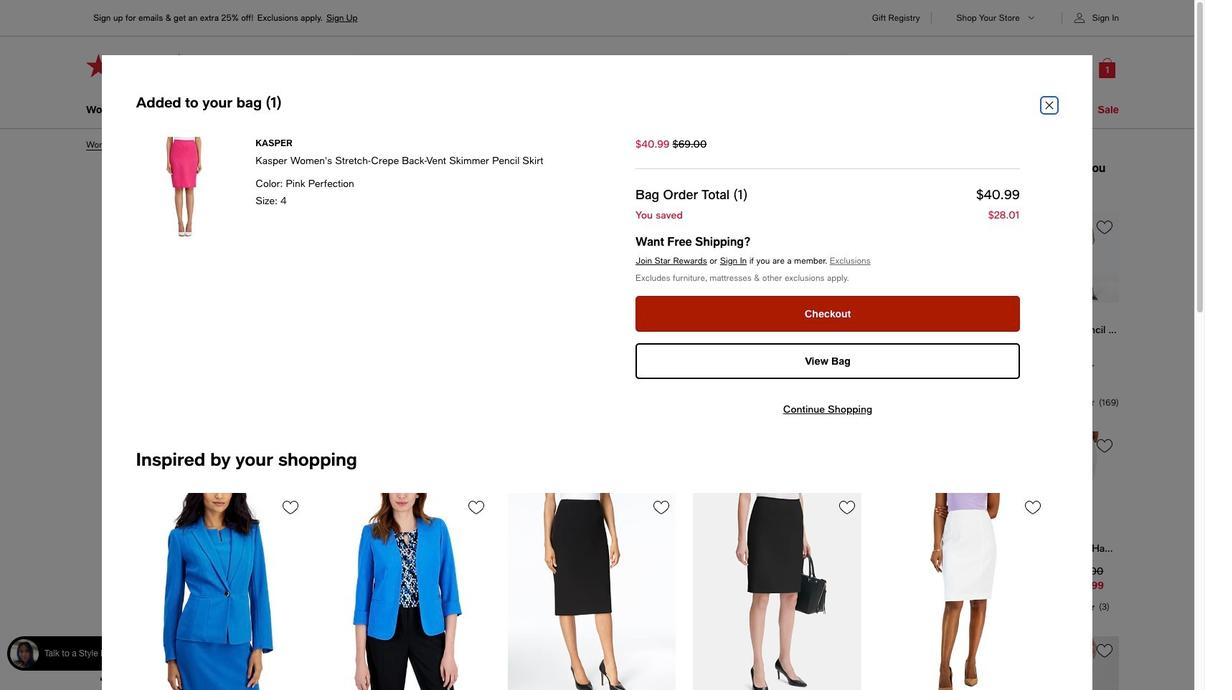 Task type: locate. For each thing, give the bounding box(es) containing it.
5 out of 5 rating with 3 reviews image
[[1046, 599, 1119, 614]]

crepe pencil midi skirt image inside added to your bag (1) 'dialog'
[[508, 494, 676, 691]]

full screen image
[[99, 666, 116, 683]]

color name: Black radio
[[690, 365, 722, 397]]

crepe pencil midi skirt image
[[1046, 213, 1119, 303], [508, 494, 676, 691]]

royal signature image
[[814, 368, 839, 394]]

0 horizontal spatial crepe pencil midi skirt image
[[508, 494, 676, 691]]

all the information about women's stretch-crepe back-vent skimmer pencil skirt region
[[72, 137, 1134, 691]]

heading
[[610, 182, 973, 225]]

group
[[77, 160, 1119, 691]]

0 vertical spatial crepe pencil midi skirt image
[[1046, 213, 1119, 303]]

black image
[[693, 368, 719, 394]]

1 vertical spatial crepe pencil midi skirt image
[[508, 494, 676, 691]]

color name: Vanilla Ice radio
[[771, 365, 802, 397]]

lavendar mist image
[[894, 368, 920, 394]]

color name: Fire Red radio
[[730, 365, 762, 397]]

crepe one-button blazer image
[[136, 494, 305, 691]]

women's hampton textured pencil skirt image
[[1046, 432, 1119, 522], [879, 494, 1048, 691]]

4.2899 out of 5 rating with 169 reviews image
[[1046, 394, 1119, 409]]

option group
[[601, 365, 973, 405]]

add to list image
[[497, 172, 514, 189]]

color name: Pink Perfection radio
[[610, 365, 641, 397]]

color name: Royal Signature radio
[[811, 365, 842, 397]]

color name: Lavendar Mist radio
[[891, 365, 923, 397]]

gold signature image
[[854, 368, 880, 394]]

fire red image
[[733, 368, 759, 394]]

1 horizontal spatial crepe pencil midi skirt image
[[1046, 213, 1119, 303]]



Task type: describe. For each thing, give the bounding box(es) containing it.
original price element
[[673, 138, 707, 150]]

option group inside all the information about women's stretch-crepe back-vent skimmer pencil skirt region
[[601, 365, 973, 405]]

discount price element
[[636, 138, 670, 150]]

kasper - women's stretch-crepe back-vent skimmer pencil skirt image
[[86, 160, 525, 691]]

pink perfection image
[[613, 368, 639, 394]]

exclusions of shipping element
[[636, 273, 1020, 285]]

crepe pencil midi skirt image inside all the information about women's stretch-crepe back-vent skimmer pencil skirt region
[[1046, 213, 1119, 303]]

heading inside all the information about women's stretch-crepe back-vent skimmer pencil skirt region
[[610, 182, 973, 225]]

women's stretch crepe open-front roll-sleeve jacket image
[[322, 494, 490, 691]]

added to your bag (1) dialog
[[102, 55, 1093, 691]]

women's scuba crepe pencil skirt, regular & petite image
[[693, 494, 862, 691]]

group inside all the information about women's stretch-crepe back-vent skimmer pencil skirt region
[[77, 160, 1119, 691]]

tutu pink image
[[653, 368, 679, 394]]

color name: Tutu Pink radio
[[650, 365, 682, 397]]

color name: Gold Signature radio
[[851, 365, 883, 397]]

women's stretch crepe front-slit pencil skirt image
[[1046, 637, 1119, 691]]

vanilla ice image
[[773, 368, 799, 394]]



Task type: vqa. For each thing, say whether or not it's contained in the screenshot.
Discount Price element
yes



